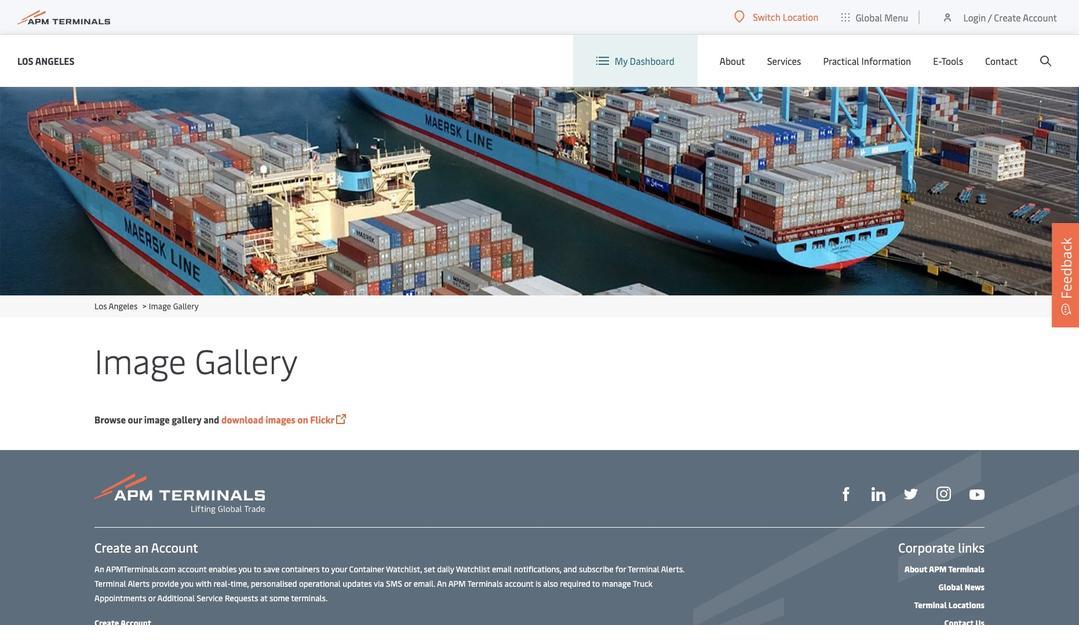 Task type: describe. For each thing, give the bounding box(es) containing it.
real-
[[214, 578, 231, 589]]

my dashboard
[[615, 54, 675, 67]]

you tube link
[[970, 487, 985, 501]]

requests
[[225, 593, 258, 604]]

los for los angeles > image gallery
[[94, 301, 107, 312]]

feedback button
[[1052, 223, 1079, 327]]

manage
[[602, 578, 631, 589]]

flickr
[[310, 413, 335, 426]]

facebook image
[[839, 488, 853, 501]]

our
[[128, 413, 142, 426]]

login
[[964, 11, 986, 23]]

is
[[536, 578, 541, 589]]

via
[[374, 578, 384, 589]]

fill 44 link
[[904, 486, 918, 501]]

2 horizontal spatial to
[[592, 578, 600, 589]]

1 horizontal spatial account
[[1023, 11, 1057, 23]]

browse our image gallery and
[[94, 413, 221, 426]]

e-tools
[[933, 54, 963, 67]]

services button
[[767, 35, 801, 87]]

about for about apm terminals
[[905, 564, 928, 575]]

los angeles pier 400 image
[[0, 87, 1079, 296]]

0 vertical spatial an
[[94, 564, 104, 575]]

with
[[196, 578, 212, 589]]

browse
[[94, 413, 126, 426]]

0 vertical spatial apm
[[929, 564, 947, 575]]

feedback
[[1057, 237, 1076, 299]]

los angeles
[[17, 54, 75, 67]]

time,
[[231, 578, 249, 589]]

terminals inside an apmterminals.com account enables you to save containers to your container watchlist, set daily watchlist email notifications, and subscribe for terminal alerts. terminal alerts provide you with real-time, personalised operational updates via sms or email. an apm terminals account is also required to manage truck appointments or additional service requests at some terminals.
[[467, 578, 503, 589]]

images
[[266, 413, 295, 426]]

1 horizontal spatial or
[[404, 578, 412, 589]]

1 horizontal spatial to
[[322, 564, 329, 575]]

global for global menu
[[856, 11, 882, 23]]

about button
[[720, 35, 745, 87]]

service
[[197, 593, 223, 604]]

appointments
[[94, 593, 146, 604]]

terminal locations link
[[914, 600, 985, 611]]

daily
[[437, 564, 454, 575]]

terminals.
[[291, 593, 328, 604]]

>
[[142, 301, 147, 312]]

download images on flickr link
[[221, 413, 335, 426]]

switch
[[753, 10, 781, 23]]

0 horizontal spatial create
[[94, 539, 131, 556]]

0 vertical spatial terminals
[[948, 564, 985, 575]]

your
[[331, 564, 347, 575]]

instagram image
[[937, 487, 951, 502]]

switch location button
[[735, 10, 819, 23]]

operational
[[299, 578, 341, 589]]

an apmterminals.com account enables you to save containers to your container watchlist, set daily watchlist email notifications, and subscribe for terminal alerts. terminal alerts provide you with real-time, personalised operational updates via sms or email. an apm terminals account is also required to manage truck appointments or additional service requests at some terminals.
[[94, 564, 685, 604]]

shape link
[[839, 486, 853, 501]]

alerts
[[128, 578, 150, 589]]

global menu
[[856, 11, 909, 23]]

apm inside an apmterminals.com account enables you to save containers to your container watchlist, set daily watchlist email notifications, and subscribe for terminal alerts. terminal alerts provide you with real-time, personalised operational updates via sms or email. an apm terminals account is also required to manage truck appointments or additional service requests at some terminals.
[[448, 578, 466, 589]]

2 vertical spatial terminal
[[914, 600, 947, 611]]

email.
[[414, 578, 435, 589]]

my
[[615, 54, 628, 67]]

1 horizontal spatial you
[[239, 564, 252, 575]]

contact button
[[985, 35, 1018, 87]]

1 horizontal spatial an
[[437, 578, 447, 589]]

dashboard
[[630, 54, 675, 67]]

provide
[[152, 578, 179, 589]]

additional
[[157, 593, 195, 604]]

apmterminals.com
[[106, 564, 176, 575]]

login / create account link
[[942, 0, 1057, 34]]

create an account
[[94, 539, 198, 556]]

0 horizontal spatial account
[[151, 539, 198, 556]]

an
[[135, 539, 148, 556]]

1 vertical spatial image
[[94, 337, 186, 383]]

practical information
[[823, 54, 911, 67]]

0 vertical spatial image
[[149, 301, 171, 312]]

personalised
[[251, 578, 297, 589]]

1 horizontal spatial terminal
[[628, 564, 660, 575]]

watchlist,
[[386, 564, 422, 575]]

tools
[[942, 54, 963, 67]]

linkedin image
[[872, 488, 886, 501]]

watchlist
[[456, 564, 490, 575]]

switch location
[[753, 10, 819, 23]]

about apm terminals
[[905, 564, 985, 575]]

some
[[270, 593, 289, 604]]

angeles for los angeles > image gallery
[[109, 301, 138, 312]]

linkedin__x28_alt_x29__3_ link
[[872, 486, 886, 501]]

0 vertical spatial account
[[178, 564, 207, 575]]

youtube image
[[970, 490, 985, 500]]

e-tools button
[[933, 35, 963, 87]]

save
[[263, 564, 280, 575]]



Task type: locate. For each thing, give the bounding box(es) containing it.
1 vertical spatial about
[[905, 564, 928, 575]]

apm down corporate links
[[929, 564, 947, 575]]

account up the with
[[178, 564, 207, 575]]

menu
[[885, 11, 909, 23]]

set
[[424, 564, 435, 575]]

1 vertical spatial global
[[939, 582, 963, 593]]

download
[[221, 413, 263, 426]]

global inside button
[[856, 11, 882, 23]]

los angeles > image gallery
[[94, 301, 199, 312]]

practical
[[823, 54, 859, 67]]

1 vertical spatial account
[[151, 539, 198, 556]]

information
[[862, 54, 911, 67]]

2 horizontal spatial terminal
[[914, 600, 947, 611]]

links
[[958, 539, 985, 556]]

locations
[[949, 600, 985, 611]]

global up terminal locations link
[[939, 582, 963, 593]]

or right sms
[[404, 578, 412, 589]]

truck
[[633, 578, 653, 589]]

corporate
[[898, 539, 955, 556]]

1 vertical spatial terminals
[[467, 578, 503, 589]]

create right '/'
[[994, 11, 1021, 23]]

terminal down global news
[[914, 600, 947, 611]]

and
[[204, 413, 219, 426], [564, 564, 577, 575]]

image gallery
[[94, 337, 298, 383]]

services
[[767, 54, 801, 67]]

0 vertical spatial and
[[204, 413, 219, 426]]

an up appointments at the bottom of the page
[[94, 564, 104, 575]]

account left is
[[505, 578, 534, 589]]

at
[[260, 593, 268, 604]]

or down alerts on the bottom of page
[[148, 593, 156, 604]]

1 horizontal spatial create
[[994, 11, 1021, 23]]

terminal locations
[[914, 600, 985, 611]]

you up time,
[[239, 564, 252, 575]]

gallery
[[172, 413, 201, 426]]

los angeles link
[[17, 54, 75, 68], [94, 301, 138, 312]]

also
[[543, 578, 558, 589]]

notifications,
[[514, 564, 562, 575]]

terminal up appointments at the bottom of the page
[[94, 578, 126, 589]]

download images on flickr
[[221, 413, 335, 426]]

about
[[720, 54, 745, 67], [905, 564, 928, 575]]

global news link
[[939, 582, 985, 593]]

0 horizontal spatial or
[[148, 593, 156, 604]]

0 horizontal spatial terminal
[[94, 578, 126, 589]]

0 horizontal spatial terminals
[[467, 578, 503, 589]]

1 horizontal spatial los angeles link
[[94, 301, 138, 312]]

about left services dropdown button
[[720, 54, 745, 67]]

gallery
[[173, 301, 199, 312], [195, 337, 298, 383]]

image down the >
[[94, 337, 186, 383]]

0 vertical spatial about
[[720, 54, 745, 67]]

apmt footer logo image
[[94, 474, 265, 514]]

0 vertical spatial you
[[239, 564, 252, 575]]

and inside an apmterminals.com account enables you to save containers to your container watchlist, set daily watchlist email notifications, and subscribe for terminal alerts. terminal alerts provide you with real-time, personalised operational updates via sms or email. an apm terminals account is also required to manage truck appointments or additional service requests at some terminals.
[[564, 564, 577, 575]]

about apm terminals link
[[905, 564, 985, 575]]

1 horizontal spatial global
[[939, 582, 963, 593]]

1 vertical spatial gallery
[[195, 337, 298, 383]]

global menu button
[[830, 0, 920, 34]]

0 vertical spatial terminal
[[628, 564, 660, 575]]

twitter image
[[904, 488, 918, 501]]

0 horizontal spatial global
[[856, 11, 882, 23]]

containers
[[282, 564, 320, 575]]

news
[[965, 582, 985, 593]]

0 horizontal spatial los angeles link
[[17, 54, 75, 68]]

global for global news
[[939, 582, 963, 593]]

container
[[349, 564, 384, 575]]

terminals down watchlist
[[467, 578, 503, 589]]

1 vertical spatial create
[[94, 539, 131, 556]]

0 vertical spatial create
[[994, 11, 1021, 23]]

1 horizontal spatial terminals
[[948, 564, 985, 575]]

sms
[[386, 578, 402, 589]]

enables
[[209, 564, 237, 575]]

1 horizontal spatial account
[[505, 578, 534, 589]]

1 horizontal spatial angeles
[[109, 301, 138, 312]]

los for los angeles
[[17, 54, 33, 67]]

0 horizontal spatial to
[[254, 564, 261, 575]]

an down daily
[[437, 578, 447, 589]]

1 horizontal spatial about
[[905, 564, 928, 575]]

1 vertical spatial or
[[148, 593, 156, 604]]

you
[[239, 564, 252, 575], [181, 578, 194, 589]]

practical information button
[[823, 35, 911, 87]]

to left 'your'
[[322, 564, 329, 575]]

0 horizontal spatial angeles
[[35, 54, 75, 67]]

alerts.
[[661, 564, 685, 575]]

0 vertical spatial los
[[17, 54, 33, 67]]

terminal up 'truck'
[[628, 564, 660, 575]]

to down subscribe
[[592, 578, 600, 589]]

login / create account
[[964, 11, 1057, 23]]

about for about
[[720, 54, 745, 67]]

1 vertical spatial terminal
[[94, 578, 126, 589]]

account right an
[[151, 539, 198, 556]]

email
[[492, 564, 512, 575]]

account
[[178, 564, 207, 575], [505, 578, 534, 589]]

terminals
[[948, 564, 985, 575], [467, 578, 503, 589]]

0 horizontal spatial los
[[17, 54, 33, 67]]

1 horizontal spatial and
[[564, 564, 577, 575]]

apm down daily
[[448, 578, 466, 589]]

1 vertical spatial account
[[505, 578, 534, 589]]

0 horizontal spatial account
[[178, 564, 207, 575]]

0 vertical spatial or
[[404, 578, 412, 589]]

image
[[144, 413, 170, 426]]

terminals up the global news link
[[948, 564, 985, 575]]

to left save
[[254, 564, 261, 575]]

subscribe
[[579, 564, 614, 575]]

1 vertical spatial and
[[564, 564, 577, 575]]

global
[[856, 11, 882, 23], [939, 582, 963, 593]]

corporate links
[[898, 539, 985, 556]]

1 vertical spatial an
[[437, 578, 447, 589]]

image right the >
[[149, 301, 171, 312]]

instagram link
[[937, 486, 951, 502]]

and right gallery
[[204, 413, 219, 426]]

0 vertical spatial angeles
[[35, 54, 75, 67]]

for
[[616, 564, 626, 575]]

angeles
[[35, 54, 75, 67], [109, 301, 138, 312]]

account right '/'
[[1023, 11, 1057, 23]]

0 vertical spatial global
[[856, 11, 882, 23]]

terminal
[[628, 564, 660, 575], [94, 578, 126, 589], [914, 600, 947, 611]]

1 horizontal spatial los
[[94, 301, 107, 312]]

1 vertical spatial angeles
[[109, 301, 138, 312]]

0 horizontal spatial apm
[[448, 578, 466, 589]]

my dashboard button
[[596, 35, 675, 87]]

/
[[988, 11, 992, 23]]

0 horizontal spatial about
[[720, 54, 745, 67]]

create left an
[[94, 539, 131, 556]]

los
[[17, 54, 33, 67], [94, 301, 107, 312]]

0 vertical spatial account
[[1023, 11, 1057, 23]]

about down corporate
[[905, 564, 928, 575]]

and up required
[[564, 564, 577, 575]]

0 vertical spatial gallery
[[173, 301, 199, 312]]

1 vertical spatial you
[[181, 578, 194, 589]]

contact
[[985, 54, 1018, 67]]

0 horizontal spatial an
[[94, 564, 104, 575]]

e-
[[933, 54, 942, 67]]

updates
[[343, 578, 372, 589]]

or
[[404, 578, 412, 589], [148, 593, 156, 604]]

you left the with
[[181, 578, 194, 589]]

0 vertical spatial los angeles link
[[17, 54, 75, 68]]

an
[[94, 564, 104, 575], [437, 578, 447, 589]]

0 horizontal spatial and
[[204, 413, 219, 426]]

1 vertical spatial los
[[94, 301, 107, 312]]

1 vertical spatial apm
[[448, 578, 466, 589]]

location
[[783, 10, 819, 23]]

global news
[[939, 582, 985, 593]]

1 vertical spatial los angeles link
[[94, 301, 138, 312]]

angeles for los angeles
[[35, 54, 75, 67]]

global left "menu" on the top right of the page
[[856, 11, 882, 23]]

0 horizontal spatial you
[[181, 578, 194, 589]]

1 horizontal spatial apm
[[929, 564, 947, 575]]

required
[[560, 578, 591, 589]]



Task type: vqa. For each thing, say whether or not it's contained in the screenshot.
the bottommost Read
no



